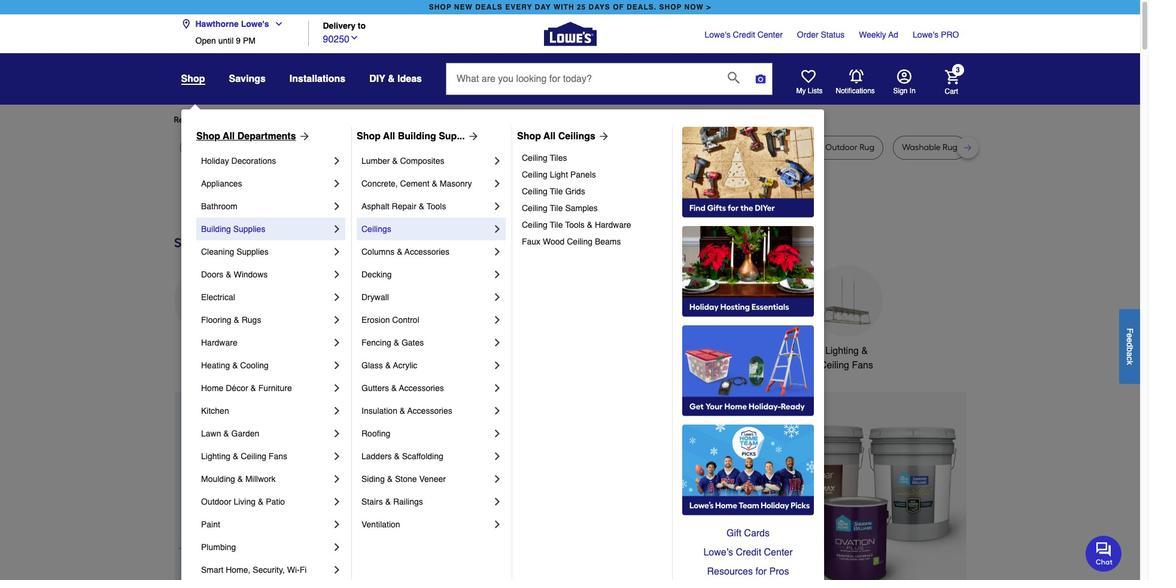 Task type: vqa. For each thing, say whether or not it's contained in the screenshot.
Find Gifts for the DIYer. image
yes



Task type: describe. For each thing, give the bounding box(es) containing it.
0 vertical spatial building
[[398, 131, 436, 142]]

plumbing link
[[201, 536, 331, 559]]

& for heating & cooling link
[[232, 361, 238, 371]]

lighting & ceiling fans inside button
[[820, 346, 874, 371]]

chevron right image for appliances
[[331, 178, 343, 190]]

chevron right image for columns & accessories
[[492, 246, 504, 258]]

plumbing
[[201, 543, 236, 553]]

chevron right image for cleaning supplies
[[331, 246, 343, 258]]

9
[[236, 36, 241, 46]]

bathroom button
[[629, 265, 701, 359]]

ceiling inside button
[[820, 360, 850, 371]]

lawn & garden
[[201, 429, 259, 439]]

in
[[910, 87, 916, 95]]

accessories for insulation & accessories
[[408, 407, 452, 416]]

chevron right image for lumber & composites
[[492, 155, 504, 167]]

furniture
[[368, 142, 402, 153]]

chevron right image for stairs & railings
[[492, 496, 504, 508]]

get your home holiday-ready. image
[[683, 326, 814, 417]]

moulding
[[201, 475, 235, 484]]

control
[[392, 316, 419, 325]]

lowe's home improvement account image
[[897, 69, 912, 84]]

savings
[[229, 74, 266, 84]]

& for glass & acrylic link
[[385, 361, 391, 371]]

scaffolding
[[402, 452, 443, 462]]

0 horizontal spatial bathroom
[[201, 202, 238, 211]]

washable rug
[[902, 142, 958, 153]]

chevron right image for roofing
[[492, 428, 504, 440]]

lowe's home improvement cart image
[[945, 70, 959, 84]]

shop all departments link
[[196, 129, 310, 144]]

center for lowe's credit center
[[758, 30, 783, 40]]

erosion control link
[[362, 309, 492, 332]]

0 horizontal spatial fans
[[269, 452, 287, 462]]

deals.
[[627, 3, 657, 11]]

stone
[[395, 475, 417, 484]]

columns & accessories
[[362, 247, 450, 257]]

chevron right image for outdoor living & patio
[[331, 496, 343, 508]]

1 horizontal spatial tools
[[565, 220, 585, 230]]

chevron right image for ladders & scaffolding
[[492, 451, 504, 463]]

you for recommended searches for you
[[283, 115, 297, 125]]

1 horizontal spatial arrow right image
[[944, 497, 956, 509]]

lowe's wishes you and your family a happy hanukkah. image
[[174, 191, 967, 221]]

bathroom inside button
[[644, 346, 686, 357]]

faucets
[[483, 346, 517, 357]]

ladders
[[362, 452, 392, 462]]

resources for pros link
[[683, 563, 814, 581]]

9 rug from the left
[[943, 142, 958, 153]]

concrete, cement & masonry
[[362, 179, 472, 189]]

lowe's
[[704, 548, 733, 559]]

cooling
[[240, 361, 269, 371]]

25 days of deals. don't miss deals every day. same-day delivery on in-stock orders placed by 2 p m. image
[[174, 392, 367, 581]]

tile for samples
[[550, 204, 563, 213]]

lowe's for lowe's pro
[[913, 30, 939, 40]]

christmas decorations
[[366, 346, 417, 371]]

ceiling tile samples link
[[522, 200, 664, 217]]

ideas
[[398, 74, 422, 84]]

chevron right image for ventilation
[[492, 519, 504, 531]]

chevron right image for siding & stone veneer
[[492, 474, 504, 486]]

faux wood ceiling beams
[[522, 237, 621, 247]]

heating
[[201, 361, 230, 371]]

arrow right image inside shop all building sup... link
[[465, 131, 479, 142]]

lowe's home team holiday picks. image
[[683, 425, 814, 516]]

and for allen and roth area rug
[[496, 142, 512, 153]]

my lists
[[797, 87, 823, 95]]

allen for allen and roth rug
[[596, 142, 614, 153]]

gift cards
[[727, 529, 770, 539]]

bathroom link
[[201, 195, 331, 218]]

lists
[[808, 87, 823, 95]]

siding & stone veneer
[[362, 475, 446, 484]]

pros
[[770, 567, 789, 578]]

ceiling tile tools & hardware
[[522, 220, 631, 230]]

pm
[[243, 36, 256, 46]]

shop 25 days of deals by category image
[[174, 233, 967, 253]]

hardware link
[[201, 332, 331, 354]]

columns & accessories link
[[362, 241, 492, 263]]

sup...
[[439, 131, 465, 142]]

all for building
[[383, 131, 395, 142]]

kitchen for kitchen faucets
[[449, 346, 480, 357]]

samples
[[565, 204, 598, 213]]

diy & ideas button
[[370, 68, 422, 90]]

chevron right image for bathroom
[[331, 201, 343, 213]]

ceiling tile samples
[[522, 204, 598, 213]]

allen for allen and roth area rug
[[476, 142, 494, 153]]

fi
[[300, 566, 307, 575]]

lowe's credit center link
[[705, 29, 783, 41]]

lowe's for lowe's credit center
[[705, 30, 731, 40]]

25
[[577, 3, 586, 11]]

tile for grids
[[550, 187, 563, 196]]

search image
[[728, 72, 740, 84]]

chevron right image for doors & windows
[[331, 269, 343, 281]]

& inside home décor & furniture link
[[251, 384, 256, 393]]

paint link
[[201, 514, 331, 536]]

ventilation
[[362, 520, 400, 530]]

appliances inside appliances link
[[201, 179, 242, 189]]

d
[[1126, 343, 1135, 347]]

erosion
[[362, 316, 390, 325]]

my lists link
[[797, 69, 823, 96]]

beams
[[595, 237, 621, 247]]

allen and roth rug
[[596, 142, 668, 153]]

more
[[307, 115, 326, 125]]

0 horizontal spatial tools
[[427, 202, 446, 211]]

you for more suggestions for you
[[389, 115, 403, 125]]

lowe's pro
[[913, 30, 959, 40]]

all for ceilings
[[544, 131, 556, 142]]

1 e from the top
[[1126, 333, 1135, 338]]

& inside the 'asphalt repair & tools' link
[[419, 202, 425, 211]]

3 area from the left
[[736, 142, 754, 153]]

ladders & scaffolding link
[[362, 445, 492, 468]]

& inside ceiling tile tools & hardware link
[[587, 220, 593, 230]]

& for columns & accessories link
[[397, 247, 403, 257]]

flooring & rugs link
[[201, 309, 331, 332]]

6 rug from the left
[[653, 142, 668, 153]]

building supplies link
[[201, 218, 331, 241]]

camera image
[[755, 73, 767, 85]]

4 rug from the left
[[326, 142, 341, 153]]

days
[[589, 3, 611, 11]]

gates
[[402, 338, 424, 348]]

chevron right image for plumbing
[[331, 542, 343, 554]]

stairs & railings link
[[362, 491, 492, 514]]

lowe's pro link
[[913, 29, 959, 41]]

recommended searches for you heading
[[174, 114, 967, 126]]

to
[[358, 21, 366, 31]]

repair
[[392, 202, 417, 211]]

0 horizontal spatial building
[[201, 225, 231, 234]]

supplies for cleaning supplies
[[237, 247, 269, 257]]

shop for shop all departments
[[196, 131, 220, 142]]

desk
[[430, 142, 448, 153]]

k
[[1126, 361, 1135, 365]]

chevron right image for fencing & gates
[[492, 337, 504, 349]]

5x8
[[206, 142, 219, 153]]

chevron right image for decking
[[492, 269, 504, 281]]

outdoor
[[201, 498, 231, 507]]

concrete, cement & masonry link
[[362, 172, 492, 195]]

savings button
[[229, 68, 266, 90]]

& for "lumber & composites" link
[[392, 156, 398, 166]]

& for fencing & gates link
[[394, 338, 399, 348]]

lighting & ceiling fans link
[[201, 445, 331, 468]]

lumber
[[362, 156, 390, 166]]

every
[[505, 3, 532, 11]]

& inside outdoor living & patio link
[[258, 498, 264, 507]]

veneer
[[419, 475, 446, 484]]

order status link
[[797, 29, 845, 41]]

lowe's credit center link
[[683, 544, 814, 563]]

5 rug from the left
[[553, 142, 568, 153]]

& for the diy & ideas button
[[388, 74, 395, 84]]

home décor & furniture
[[201, 384, 292, 393]]

90250 button
[[323, 31, 359, 46]]

shop new deals every day with 25 days of deals. shop now >
[[429, 3, 711, 11]]

chevron down image inside hawthorne lowe's button
[[269, 19, 284, 29]]

erosion control
[[362, 316, 419, 325]]

1 shop from the left
[[429, 3, 452, 11]]

delivery to
[[323, 21, 366, 31]]

doors
[[201, 270, 224, 280]]

chevron right image for ceilings
[[492, 223, 504, 235]]

glass & acrylic link
[[362, 354, 492, 377]]

2 e from the top
[[1126, 338, 1135, 343]]

heating & cooling
[[201, 361, 269, 371]]

0 horizontal spatial lighting & ceiling fans
[[201, 452, 287, 462]]

chevron right image for paint
[[331, 519, 343, 531]]

free same-day delivery when you order 1 gallon or more of paint by 2 p m. image
[[386, 392, 967, 581]]

chevron right image for kitchen
[[331, 405, 343, 417]]

& for siding & stone veneer link
[[387, 475, 393, 484]]

chevron right image for lawn & garden
[[331, 428, 343, 440]]

chevron right image for smart home, security, wi-fi
[[331, 565, 343, 577]]

roth for rug
[[634, 142, 651, 153]]

& for gutters & accessories link
[[391, 384, 397, 393]]

glass & acrylic
[[362, 361, 418, 371]]

recommended searches for you
[[174, 115, 297, 125]]

lighting inside the lighting & ceiling fans link
[[201, 452, 231, 462]]



Task type: locate. For each thing, give the bounding box(es) containing it.
0 horizontal spatial kitchen
[[201, 407, 229, 416]]

1 horizontal spatial fans
[[852, 360, 874, 371]]

center for lowe's credit center
[[764, 548, 793, 559]]

1 washable from the left
[[696, 142, 734, 153]]

decorations
[[231, 156, 276, 166], [366, 360, 417, 371]]

1 horizontal spatial building
[[398, 131, 436, 142]]

hawthorne lowe's button
[[181, 12, 288, 36]]

smart home, security, wi-fi
[[201, 566, 307, 575]]

building up the desk
[[398, 131, 436, 142]]

0 horizontal spatial all
[[223, 131, 235, 142]]

washable for washable rug
[[902, 142, 941, 153]]

3 tile from the top
[[550, 220, 563, 230]]

& inside the diy & ideas button
[[388, 74, 395, 84]]

& for the lighting & ceiling fans link
[[233, 452, 238, 462]]

drywall
[[362, 293, 389, 302]]

1 horizontal spatial washable
[[902, 142, 941, 153]]

indoor outdoor rug
[[799, 142, 875, 153]]

chevron right image for building supplies
[[331, 223, 343, 235]]

insulation & accessories link
[[362, 400, 492, 423]]

installations
[[290, 74, 346, 84]]

ceiling tile grids
[[522, 187, 585, 196]]

1 vertical spatial lighting
[[201, 452, 231, 462]]

outdoor
[[826, 142, 858, 153]]

0 horizontal spatial lighting
[[201, 452, 231, 462]]

lowe's up pm
[[241, 19, 269, 29]]

0 horizontal spatial arrow right image
[[465, 131, 479, 142]]

chevron right image for gutters & accessories
[[492, 383, 504, 395]]

accessories for columns & accessories
[[405, 247, 450, 257]]

1 horizontal spatial bathroom
[[644, 346, 686, 357]]

3 all from the left
[[544, 131, 556, 142]]

0 vertical spatial kitchen
[[449, 346, 480, 357]]

0 vertical spatial home
[[757, 346, 783, 357]]

>
[[707, 3, 711, 11]]

weekly
[[859, 30, 887, 40]]

sign in button
[[894, 69, 916, 96]]

1 all from the left
[[223, 131, 235, 142]]

hardware inside 'link'
[[201, 338, 238, 348]]

ad
[[889, 30, 899, 40]]

1 shop from the left
[[196, 131, 220, 142]]

1 tile from the top
[[550, 187, 563, 196]]

1 horizontal spatial lowe's
[[705, 30, 731, 40]]

accessories down "ceilings" link
[[405, 247, 450, 257]]

ceiling light panels
[[522, 170, 596, 180]]

2 washable from the left
[[902, 142, 941, 153]]

0 vertical spatial lighting & ceiling fans
[[820, 346, 874, 371]]

shop up allen and roth area rug
[[517, 131, 541, 142]]

center inside lowe's credit center link
[[758, 30, 783, 40]]

& inside doors & windows link
[[226, 270, 231, 280]]

0 horizontal spatial ceilings
[[362, 225, 391, 234]]

0 vertical spatial smart
[[729, 346, 755, 357]]

& inside "stairs & railings" link
[[385, 498, 391, 507]]

lighting & ceiling fans
[[820, 346, 874, 371], [201, 452, 287, 462]]

1 roth from the left
[[514, 142, 531, 153]]

2 horizontal spatial for
[[756, 567, 767, 578]]

0 vertical spatial credit
[[733, 30, 756, 40]]

building up cleaning
[[201, 225, 231, 234]]

1 vertical spatial appliances
[[186, 346, 233, 357]]

arrow right image for shop all ceilings
[[596, 131, 610, 142]]

1 vertical spatial ceilings
[[362, 225, 391, 234]]

accessories up insulation & accessories link
[[399, 384, 444, 393]]

0 horizontal spatial roth
[[514, 142, 531, 153]]

1 horizontal spatial lighting & ceiling fans
[[820, 346, 874, 371]]

chevron right image for moulding & millwork
[[331, 474, 343, 486]]

1 vertical spatial home
[[201, 384, 224, 393]]

center inside lowe's credit center link
[[764, 548, 793, 559]]

hawthorne
[[195, 19, 239, 29]]

composites
[[400, 156, 445, 166]]

electrical
[[201, 293, 235, 302]]

2 shop from the left
[[357, 131, 381, 142]]

notifications
[[836, 87, 875, 95]]

roth up the ceiling tiles
[[514, 142, 531, 153]]

2 horizontal spatial area
[[736, 142, 754, 153]]

cards
[[744, 529, 770, 539]]

appliances inside appliances button
[[186, 346, 233, 357]]

1 horizontal spatial allen
[[596, 142, 614, 153]]

home inside button
[[757, 346, 783, 357]]

1 horizontal spatial you
[[389, 115, 403, 125]]

1 arrow right image from the left
[[296, 131, 310, 142]]

washable for washable area rug
[[696, 142, 734, 153]]

0 vertical spatial arrow right image
[[465, 131, 479, 142]]

light
[[550, 170, 568, 180]]

shop for shop all ceilings
[[517, 131, 541, 142]]

shop
[[429, 3, 452, 11], [659, 3, 682, 11]]

stairs & railings
[[362, 498, 423, 507]]

lowe's
[[241, 19, 269, 29], [705, 30, 731, 40], [913, 30, 939, 40]]

shop inside shop all departments link
[[196, 131, 220, 142]]

& inside the moulding & millwork link
[[238, 475, 243, 484]]

cement
[[400, 179, 430, 189]]

1 and from the left
[[496, 142, 512, 153]]

& inside the "flooring & rugs" link
[[234, 316, 239, 325]]

1 area from the left
[[306, 142, 324, 153]]

arrow right image
[[296, 131, 310, 142], [596, 131, 610, 142]]

decorations for holiday
[[231, 156, 276, 166]]

holiday
[[201, 156, 229, 166]]

appliances
[[201, 179, 242, 189], [186, 346, 233, 357]]

7 rug from the left
[[756, 142, 771, 153]]

shop left new
[[429, 3, 452, 11]]

0 horizontal spatial allen
[[476, 142, 494, 153]]

e
[[1126, 333, 1135, 338], [1126, 338, 1135, 343]]

decking
[[362, 270, 392, 280]]

location image
[[181, 19, 191, 29]]

2 horizontal spatial all
[[544, 131, 556, 142]]

decorations for christmas
[[366, 360, 417, 371]]

0 horizontal spatial area
[[306, 142, 324, 153]]

gutters & accessories link
[[362, 377, 492, 400]]

shop all building sup... link
[[357, 129, 479, 144]]

cleaning
[[201, 247, 234, 257]]

2 vertical spatial accessories
[[408, 407, 452, 416]]

ceilings link
[[362, 218, 492, 241]]

chevron right image
[[492, 178, 504, 190], [331, 201, 343, 213], [331, 223, 343, 235], [492, 246, 504, 258], [492, 269, 504, 281], [492, 337, 504, 349], [492, 360, 504, 372], [492, 428, 504, 440], [492, 474, 504, 486], [331, 496, 343, 508], [492, 496, 504, 508], [331, 519, 343, 531], [331, 542, 343, 554], [331, 565, 343, 577]]

accessories
[[405, 247, 450, 257], [399, 384, 444, 393], [408, 407, 452, 416]]

chevron right image for holiday decorations
[[331, 155, 343, 167]]

chevron right image for hardware
[[331, 337, 343, 349]]

1 vertical spatial hardware
[[201, 338, 238, 348]]

& inside heating & cooling link
[[232, 361, 238, 371]]

kitchen inside button
[[449, 346, 480, 357]]

1 vertical spatial lighting & ceiling fans
[[201, 452, 287, 462]]

kitchen
[[449, 346, 480, 357], [201, 407, 229, 416]]

e up d
[[1126, 333, 1135, 338]]

lowe's down >
[[705, 30, 731, 40]]

1 horizontal spatial kitchen
[[449, 346, 480, 357]]

now
[[685, 3, 704, 11]]

ceilings down recommended searches for you heading
[[558, 131, 596, 142]]

& inside insulation & accessories link
[[400, 407, 405, 416]]

0 horizontal spatial washable
[[696, 142, 734, 153]]

center
[[758, 30, 783, 40], [764, 548, 793, 559]]

holiday hosting essentials. image
[[683, 226, 814, 317]]

gutters
[[362, 384, 389, 393]]

faux wood ceiling beams link
[[522, 233, 664, 250]]

0 horizontal spatial home
[[201, 384, 224, 393]]

None search field
[[446, 63, 773, 106]]

tile for tools
[[550, 220, 563, 230]]

1 vertical spatial bathroom
[[644, 346, 686, 357]]

1 vertical spatial tools
[[565, 220, 585, 230]]

center left order
[[758, 30, 783, 40]]

credit for lowe's
[[736, 548, 762, 559]]

arrow right image inside shop all ceilings link
[[596, 131, 610, 142]]

chevron right image
[[331, 155, 343, 167], [492, 155, 504, 167], [331, 178, 343, 190], [492, 201, 504, 213], [492, 223, 504, 235], [331, 246, 343, 258], [331, 269, 343, 281], [331, 292, 343, 304], [492, 292, 504, 304], [331, 314, 343, 326], [492, 314, 504, 326], [331, 337, 343, 349], [331, 360, 343, 372], [331, 383, 343, 395], [492, 383, 504, 395], [331, 405, 343, 417], [492, 405, 504, 417], [331, 428, 343, 440], [331, 451, 343, 463], [492, 451, 504, 463], [331, 474, 343, 486], [492, 519, 504, 531]]

1 horizontal spatial smart
[[729, 346, 755, 357]]

shop up 5x8
[[196, 131, 220, 142]]

credit inside lowe's credit center link
[[733, 30, 756, 40]]

f
[[1126, 328, 1135, 333]]

1 vertical spatial supplies
[[237, 247, 269, 257]]

credit for lowe's
[[733, 30, 756, 40]]

&
[[388, 74, 395, 84], [392, 156, 398, 166], [432, 179, 438, 189], [419, 202, 425, 211], [587, 220, 593, 230], [397, 247, 403, 257], [226, 270, 231, 280], [234, 316, 239, 325], [394, 338, 399, 348], [862, 346, 868, 357], [232, 361, 238, 371], [385, 361, 391, 371], [251, 384, 256, 393], [391, 384, 397, 393], [400, 407, 405, 416], [224, 429, 229, 439], [233, 452, 238, 462], [394, 452, 400, 462], [238, 475, 243, 484], [387, 475, 393, 484], [258, 498, 264, 507], [385, 498, 391, 507]]

shop inside shop all building sup... link
[[357, 131, 381, 142]]

1 vertical spatial arrow right image
[[944, 497, 956, 509]]

2 shop from the left
[[659, 3, 682, 11]]

& inside concrete, cement & masonry link
[[432, 179, 438, 189]]

gutters & accessories
[[362, 384, 444, 393]]

& inside columns & accessories link
[[397, 247, 403, 257]]

0 vertical spatial appliances
[[201, 179, 242, 189]]

decorations down rug rug
[[231, 156, 276, 166]]

kitchen up 'lawn'
[[201, 407, 229, 416]]

rugs
[[242, 316, 261, 325]]

0 vertical spatial lighting
[[826, 346, 859, 357]]

0 horizontal spatial shop
[[196, 131, 220, 142]]

2 allen from the left
[[596, 142, 614, 153]]

for inside more suggestions for you link
[[377, 115, 387, 125]]

ceiling tile tools & hardware link
[[522, 217, 664, 233]]

smart for smart home
[[729, 346, 755, 357]]

credit inside lowe's credit center link
[[736, 548, 762, 559]]

kitchen left 'faucets'
[[449, 346, 480, 357]]

2 arrow right image from the left
[[596, 131, 610, 142]]

accessories up "roofing" link
[[408, 407, 452, 416]]

& for the moulding & millwork link
[[238, 475, 243, 484]]

allen up ceiling light panels "link"
[[596, 142, 614, 153]]

0 vertical spatial tile
[[550, 187, 563, 196]]

garden
[[231, 429, 259, 439]]

for up departments
[[270, 115, 281, 125]]

& inside glass & acrylic link
[[385, 361, 391, 371]]

1 horizontal spatial and
[[616, 142, 632, 153]]

chevron right image for drywall
[[492, 292, 504, 304]]

rug 5x8
[[189, 142, 219, 153]]

0 vertical spatial supplies
[[233, 225, 265, 234]]

hardware down flooring
[[201, 338, 238, 348]]

area rug
[[306, 142, 341, 153]]

accessories for gutters & accessories
[[399, 384, 444, 393]]

chevron right image for concrete, cement & masonry
[[492, 178, 504, 190]]

1 horizontal spatial for
[[377, 115, 387, 125]]

home,
[[226, 566, 251, 575]]

furniture
[[258, 384, 292, 393]]

fans inside button
[[852, 360, 874, 371]]

supplies up cleaning supplies on the top left of the page
[[233, 225, 265, 234]]

decorations inside button
[[366, 360, 417, 371]]

supplies
[[233, 225, 265, 234], [237, 247, 269, 257]]

1 horizontal spatial decorations
[[366, 360, 417, 371]]

3 rug from the left
[[263, 142, 278, 153]]

& inside "lumber & composites" link
[[392, 156, 398, 166]]

lowe's left pro
[[913, 30, 939, 40]]

roth up ceiling light panels "link"
[[634, 142, 651, 153]]

0 horizontal spatial lowe's
[[241, 19, 269, 29]]

0 vertical spatial center
[[758, 30, 783, 40]]

smart home button
[[720, 265, 792, 359]]

smart home
[[729, 346, 783, 357]]

0 vertical spatial bathroom
[[201, 202, 238, 211]]

1 vertical spatial credit
[[736, 548, 762, 559]]

shop inside shop all ceilings link
[[517, 131, 541, 142]]

0 vertical spatial fans
[[852, 360, 874, 371]]

decorations down christmas
[[366, 360, 417, 371]]

1 vertical spatial chevron down image
[[350, 33, 359, 42]]

drywall link
[[362, 286, 492, 309]]

shop all ceilings link
[[517, 129, 610, 144]]

appliances down holiday
[[201, 179, 242, 189]]

1 vertical spatial decorations
[[366, 360, 417, 371]]

1 vertical spatial fans
[[269, 452, 287, 462]]

& for "stairs & railings" link on the bottom of the page
[[385, 498, 391, 507]]

windows
[[234, 270, 268, 280]]

1 vertical spatial smart
[[201, 566, 224, 575]]

departments
[[238, 131, 296, 142]]

chevron right image for electrical
[[331, 292, 343, 304]]

1 vertical spatial tile
[[550, 204, 563, 213]]

tile up wood
[[550, 220, 563, 230]]

arrow left image
[[397, 497, 409, 509]]

2 all from the left
[[383, 131, 395, 142]]

new
[[454, 3, 473, 11]]

& inside ladders & scaffolding link
[[394, 452, 400, 462]]

tile down ceiling light panels
[[550, 187, 563, 196]]

arrow right image inside shop all departments link
[[296, 131, 310, 142]]

0 vertical spatial accessories
[[405, 247, 450, 257]]

arrow right image up ceiling tiles link
[[596, 131, 610, 142]]

day
[[535, 3, 551, 11]]

decorations inside 'link'
[[231, 156, 276, 166]]

1 horizontal spatial area
[[533, 142, 551, 153]]

lighting inside lighting & ceiling fans
[[826, 346, 859, 357]]

railings
[[393, 498, 423, 507]]

roth
[[514, 142, 531, 153], [634, 142, 651, 153]]

chevron right image for erosion control
[[492, 314, 504, 326]]

2 horizontal spatial shop
[[517, 131, 541, 142]]

1 vertical spatial building
[[201, 225, 231, 234]]

0 vertical spatial hardware
[[595, 220, 631, 230]]

arrow right image down the "more"
[[296, 131, 310, 142]]

3 shop from the left
[[517, 131, 541, 142]]

sign
[[894, 87, 908, 95]]

columns
[[362, 247, 395, 257]]

0 horizontal spatial you
[[283, 115, 297, 125]]

chevron right image for heating & cooling
[[331, 360, 343, 372]]

for inside resources for pros link
[[756, 567, 767, 578]]

arrow right image
[[465, 131, 479, 142], [944, 497, 956, 509]]

shop for shop all building sup...
[[357, 131, 381, 142]]

shop button
[[181, 73, 205, 85]]

flooring & rugs
[[201, 316, 261, 325]]

0 horizontal spatial and
[[496, 142, 512, 153]]

chevron right image for insulation & accessories
[[492, 405, 504, 417]]

tools down concrete, cement & masonry link
[[427, 202, 446, 211]]

tools up faux wood ceiling beams
[[565, 220, 585, 230]]

arrow right image for shop all departments
[[296, 131, 310, 142]]

credit up resources for pros link in the right of the page
[[736, 548, 762, 559]]

0 horizontal spatial for
[[270, 115, 281, 125]]

1 horizontal spatial roth
[[634, 142, 651, 153]]

hawthorne lowe's
[[195, 19, 269, 29]]

0 horizontal spatial chevron down image
[[269, 19, 284, 29]]

& for ladders & scaffolding link
[[394, 452, 400, 462]]

1 horizontal spatial shop
[[659, 3, 682, 11]]

flooring
[[201, 316, 231, 325]]

1 horizontal spatial shop
[[357, 131, 381, 142]]

smart inside button
[[729, 346, 755, 357]]

1 horizontal spatial all
[[383, 131, 395, 142]]

and
[[496, 142, 512, 153], [616, 142, 632, 153]]

lowe's home improvement logo image
[[544, 7, 597, 60]]

2 you from the left
[[389, 115, 403, 125]]

rug
[[189, 142, 204, 153], [247, 142, 261, 153], [263, 142, 278, 153], [326, 142, 341, 153], [553, 142, 568, 153], [653, 142, 668, 153], [756, 142, 771, 153], [860, 142, 875, 153], [943, 142, 958, 153]]

chevron down image inside 90250 button
[[350, 33, 359, 42]]

outdoor living & patio link
[[201, 491, 331, 514]]

chevron right image for home décor & furniture
[[331, 383, 343, 395]]

chevron right image for flooring & rugs
[[331, 314, 343, 326]]

smart inside smart home, security, wi-fi link
[[201, 566, 224, 575]]

& inside lawn & garden link
[[224, 429, 229, 439]]

appliances link
[[201, 172, 331, 195]]

& inside gutters & accessories link
[[391, 384, 397, 393]]

ceiling tiles link
[[522, 150, 664, 166]]

shop
[[196, 131, 220, 142], [357, 131, 381, 142], [517, 131, 541, 142]]

tile down ceiling tile grids
[[550, 204, 563, 213]]

searches
[[233, 115, 268, 125]]

all up furniture
[[383, 131, 395, 142]]

building
[[398, 131, 436, 142], [201, 225, 231, 234]]

center up pros
[[764, 548, 793, 559]]

kitchen for kitchen
[[201, 407, 229, 416]]

1 vertical spatial accessories
[[399, 384, 444, 393]]

for up scroll to item #5 'image'
[[756, 567, 767, 578]]

1 horizontal spatial ceilings
[[558, 131, 596, 142]]

0 vertical spatial tools
[[427, 202, 446, 211]]

1 horizontal spatial lighting
[[826, 346, 859, 357]]

shop left the now
[[659, 3, 682, 11]]

roth for area
[[514, 142, 531, 153]]

2 horizontal spatial lowe's
[[913, 30, 939, 40]]

tools
[[427, 202, 446, 211], [565, 220, 585, 230]]

ceilings
[[558, 131, 596, 142], [362, 225, 391, 234]]

smart for smart home, security, wi-fi
[[201, 566, 224, 575]]

& for the "flooring & rugs" link
[[234, 316, 239, 325]]

0 horizontal spatial arrow right image
[[296, 131, 310, 142]]

& for insulation & accessories link
[[400, 407, 405, 416]]

1 vertical spatial kitchen
[[201, 407, 229, 416]]

with
[[554, 3, 574, 11]]

e up b
[[1126, 338, 1135, 343]]

2 and from the left
[[616, 142, 632, 153]]

& for doors & windows link
[[226, 270, 231, 280]]

chevron down image
[[269, 19, 284, 29], [350, 33, 359, 42]]

appliances up heating
[[186, 346, 233, 357]]

1 horizontal spatial chevron down image
[[350, 33, 359, 42]]

0 vertical spatial ceilings
[[558, 131, 596, 142]]

& inside lighting & ceiling fans button
[[862, 346, 868, 357]]

allen right the desk
[[476, 142, 494, 153]]

& inside siding & stone veneer link
[[387, 475, 393, 484]]

ceiling inside "link"
[[522, 170, 548, 180]]

1 allen from the left
[[476, 142, 494, 153]]

all up the ceiling tiles
[[544, 131, 556, 142]]

rug rug
[[247, 142, 278, 153]]

lumber & composites link
[[362, 150, 492, 172]]

1 rug from the left
[[189, 142, 204, 153]]

2 roth from the left
[[634, 142, 651, 153]]

chat invite button image
[[1086, 536, 1123, 572]]

all down the recommended searches for you
[[223, 131, 235, 142]]

you up the shop all building sup...
[[389, 115, 403, 125]]

credit
[[733, 30, 756, 40], [736, 548, 762, 559]]

supplies up 'windows'
[[237, 247, 269, 257]]

for for suggestions
[[377, 115, 387, 125]]

2 rug from the left
[[247, 142, 261, 153]]

my
[[797, 87, 806, 95]]

for up furniture
[[377, 115, 387, 125]]

& inside fencing & gates link
[[394, 338, 399, 348]]

chevron right image for glass & acrylic
[[492, 360, 504, 372]]

1 horizontal spatial arrow right image
[[596, 131, 610, 142]]

lowe's home improvement notification center image
[[849, 69, 864, 84]]

0 horizontal spatial decorations
[[231, 156, 276, 166]]

shop all departments
[[196, 131, 296, 142]]

credit up search icon
[[733, 30, 756, 40]]

8 rug from the left
[[860, 142, 875, 153]]

ceiling tiles
[[522, 153, 567, 163]]

2 tile from the top
[[550, 204, 563, 213]]

lowe's home improvement lists image
[[801, 69, 816, 84]]

scroll to item #5 image
[[730, 579, 762, 581]]

chevron right image for lighting & ceiling fans
[[331, 451, 343, 463]]

shop down more suggestions for you link
[[357, 131, 381, 142]]

you left the "more"
[[283, 115, 297, 125]]

0 vertical spatial decorations
[[231, 156, 276, 166]]

0 horizontal spatial shop
[[429, 3, 452, 11]]

supplies for building supplies
[[233, 225, 265, 234]]

& inside the lighting & ceiling fans link
[[233, 452, 238, 462]]

building supplies
[[201, 225, 265, 234]]

Search Query text field
[[447, 63, 718, 95]]

shop
[[181, 74, 205, 84]]

lowe's inside button
[[241, 19, 269, 29]]

2 area from the left
[[533, 142, 551, 153]]

2 vertical spatial tile
[[550, 220, 563, 230]]

0 horizontal spatial smart
[[201, 566, 224, 575]]

0 vertical spatial chevron down image
[[269, 19, 284, 29]]

1 you from the left
[[283, 115, 297, 125]]

1 vertical spatial center
[[764, 548, 793, 559]]

chevron right image for asphalt repair & tools
[[492, 201, 504, 213]]

1 horizontal spatial home
[[757, 346, 783, 357]]

& for lawn & garden link
[[224, 429, 229, 439]]

0 horizontal spatial hardware
[[201, 338, 238, 348]]

living
[[234, 498, 256, 507]]

and for allen and roth rug
[[616, 142, 632, 153]]

for for searches
[[270, 115, 281, 125]]

all for departments
[[223, 131, 235, 142]]

ceilings down "asphalt" in the top of the page
[[362, 225, 391, 234]]

find gifts for the diyer. image
[[683, 127, 814, 218]]

hardware up beams
[[595, 220, 631, 230]]

1 horizontal spatial hardware
[[595, 220, 631, 230]]



